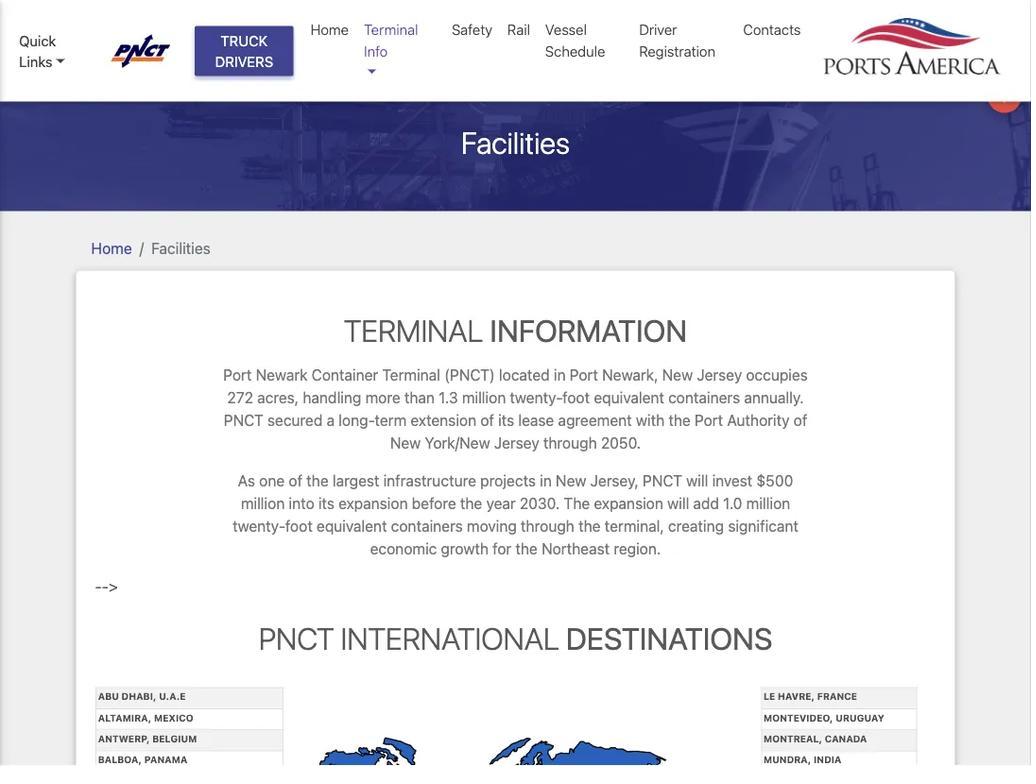 Task type: vqa. For each thing, say whether or not it's contained in the screenshot.
Single inside From the INQUIRY menu tab select CONTAINER AVAILABILITY The system will prompt you to inquire by Container or BL number Enter single container or BL number in the entry field or Enter multiple container or BL numbers in list field (select +) Click the Go button to submit Import Container availability summary will appear
no



Task type: describe. For each thing, give the bounding box(es) containing it.
0 horizontal spatial new
[[390, 434, 421, 452]]

france
[[817, 691, 857, 702]]

handling
[[303, 389, 361, 407]]

the inside port newark container terminal (pnct) located in port newark, new jersey occupies 272 acres, handling more than 1.3 million twenty-foot equivalent containers annually. pnct secured a long-term extension of its lease agreement with the port authority of new york/new jersey through 2050.
[[669, 412, 691, 430]]

2 vertical spatial pnct
[[259, 621, 334, 657]]

new inside as one of the largest infrastructure projects in new jersey, pnct will invest $500 million into its expansion before the year 2030. the expansion will add 1.0 million twenty-foot equivalent containers moving through the terminal, creating significant economic growth for the northeast region.
[[556, 472, 586, 490]]

>
[[109, 578, 118, 596]]

truck drivers
[[215, 32, 273, 70]]

montreal,
[[764, 734, 822, 745]]

newark
[[256, 366, 308, 384]]

term
[[375, 412, 407, 430]]

the left year
[[460, 495, 482, 513]]

belgium
[[152, 734, 197, 745]]

montevideo,
[[764, 713, 833, 723]]

of inside as one of the largest infrastructure projects in new jersey, pnct will invest $500 million into its expansion before the year 2030. the expansion will add 1.0 million twenty-foot equivalent containers moving through the terminal, creating significant economic growth for the northeast region.
[[289, 472, 302, 490]]

the
[[564, 495, 590, 513]]

montevideo, uruguay
[[764, 713, 885, 723]]

growth
[[441, 540, 489, 558]]

significant
[[728, 517, 799, 535]]

year
[[486, 495, 516, 513]]

vessel schedule
[[545, 21, 605, 59]]

moving
[[467, 517, 517, 535]]

as
[[238, 472, 255, 490]]

agreement
[[558, 412, 632, 430]]

rail link
[[500, 11, 538, 48]]

$500
[[757, 472, 793, 490]]

projects
[[480, 472, 536, 490]]

authority
[[727, 412, 790, 430]]

occupies
[[746, 366, 808, 384]]

york/new
[[425, 434, 490, 452]]

terminal information
[[344, 312, 687, 348]]

extension
[[411, 412, 476, 430]]

quick
[[19, 32, 56, 48]]

dhabi,
[[121, 691, 156, 702]]

rail image
[[312, 733, 719, 767]]

panama
[[144, 755, 187, 766]]

twenty- inside as one of the largest infrastructure projects in new jersey, pnct will invest $500 million into its expansion before the year 2030. the expansion will add 1.0 million twenty-foot equivalent containers moving through the terminal, creating significant economic growth for the northeast region.
[[233, 517, 285, 535]]

terminal inside port newark container terminal (pnct) located in port newark, new jersey occupies 272 acres, handling more than 1.3 million twenty-foot equivalent containers annually. pnct secured a long-term extension of its lease agreement with the port authority of new york/new jersey through 2050.
[[382, 366, 440, 384]]

creating
[[668, 517, 724, 535]]

before
[[412, 495, 456, 513]]

foot inside port newark container terminal (pnct) located in port newark, new jersey occupies 272 acres, handling more than 1.3 million twenty-foot equivalent containers annually. pnct secured a long-term extension of its lease agreement with the port authority of new york/new jersey through 2050.
[[563, 389, 590, 407]]

safety link
[[444, 11, 500, 48]]

for
[[493, 540, 512, 558]]

terminal for terminal info
[[364, 21, 418, 38]]

1 horizontal spatial of
[[480, 412, 494, 430]]

canada
[[825, 734, 867, 745]]

newark,
[[602, 366, 658, 384]]

destinations
[[566, 621, 772, 657]]

lease
[[518, 412, 554, 430]]

1 horizontal spatial facilities
[[461, 124, 570, 160]]

1 horizontal spatial jersey
[[697, 366, 742, 384]]

one
[[259, 472, 285, 490]]

contacts link
[[736, 11, 809, 48]]

vessel
[[545, 21, 587, 38]]

container
[[312, 366, 378, 384]]

twenty- inside port newark container terminal (pnct) located in port newark, new jersey occupies 272 acres, handling more than 1.3 million twenty-foot equivalent containers annually. pnct secured a long-term extension of its lease agreement with the port authority of new york/new jersey through 2050.
[[510, 389, 563, 407]]

-->
[[95, 578, 118, 596]]

0 vertical spatial home link
[[303, 11, 356, 48]]

2 horizontal spatial port
[[695, 412, 723, 430]]

through inside port newark container terminal (pnct) located in port newark, new jersey occupies 272 acres, handling more than 1.3 million twenty-foot equivalent containers annually. pnct secured a long-term extension of its lease agreement with the port authority of new york/new jersey through 2050.
[[543, 434, 597, 452]]

le
[[764, 691, 775, 702]]

0 vertical spatial new
[[662, 366, 693, 384]]

pnct international destinations
[[259, 621, 772, 657]]

northeast
[[542, 540, 610, 558]]

2050.
[[601, 434, 641, 452]]

1 horizontal spatial port
[[570, 366, 598, 384]]

2030.
[[520, 495, 560, 513]]

quick links link
[[19, 30, 93, 72]]

1.0
[[723, 495, 742, 513]]

into
[[289, 495, 314, 513]]

rail
[[508, 21, 530, 38]]

le havre, france
[[764, 691, 857, 702]]

foot inside as one of the largest infrastructure projects in new jersey, pnct will invest $500 million into its expansion before the year 2030. the expansion will add 1.0 million twenty-foot equivalent containers moving through the terminal, creating significant economic growth for the northeast region.
[[285, 517, 313, 535]]

pnct inside as one of the largest infrastructure projects in new jersey, pnct will invest $500 million into its expansion before the year 2030. the expansion will add 1.0 million twenty-foot equivalent containers moving through the terminal, creating significant economic growth for the northeast region.
[[643, 472, 682, 490]]

driver
[[639, 21, 677, 38]]

balboa, panama
[[98, 755, 187, 766]]

largest
[[333, 472, 379, 490]]

containers inside port newark container terminal (pnct) located in port newark, new jersey occupies 272 acres, handling more than 1.3 million twenty-foot equivalent containers annually. pnct secured a long-term extension of its lease agreement with the port authority of new york/new jersey through 2050.
[[668, 389, 740, 407]]

mundra,
[[764, 755, 811, 766]]

invest
[[712, 472, 753, 490]]

terminal info
[[364, 21, 418, 59]]

mundra, india
[[764, 755, 842, 766]]

abu dhabi, u.a.e
[[98, 691, 186, 702]]

truck
[[221, 32, 268, 48]]

balboa,
[[98, 755, 142, 766]]

port newark container terminal (pnct) located in port newark, new jersey occupies 272 acres, handling more than 1.3 million twenty-foot equivalent containers annually. pnct secured a long-term extension of its lease agreement with the port authority of new york/new jersey through 2050.
[[223, 366, 808, 452]]

add
[[693, 495, 719, 513]]

equivalent inside as one of the largest infrastructure projects in new jersey, pnct will invest $500 million into its expansion before the year 2030. the expansion will add 1.0 million twenty-foot equivalent containers moving through the terminal, creating significant economic growth for the northeast region.
[[317, 517, 387, 535]]

1 vertical spatial will
[[667, 495, 689, 513]]

schedule
[[545, 43, 605, 59]]

annually.
[[744, 389, 804, 407]]

economic
[[370, 540, 437, 558]]

2 - from the left
[[102, 578, 109, 596]]

0 horizontal spatial home link
[[91, 239, 132, 257]]

as one of the largest infrastructure projects in new jersey, pnct will invest $500 million into its expansion before the year 2030. the expansion will add 1.0 million twenty-foot equivalent containers moving through the terminal, creating significant economic growth for the northeast region.
[[233, 472, 799, 558]]

altamira,
[[98, 713, 151, 723]]

located
[[499, 366, 550, 384]]

quick links
[[19, 32, 56, 70]]

driver registration
[[639, 21, 716, 59]]

links
[[19, 53, 52, 70]]

international
[[341, 621, 559, 657]]

drivers
[[215, 53, 273, 70]]



Task type: locate. For each thing, give the bounding box(es) containing it.
expansion down the largest
[[338, 495, 408, 513]]

twenty- down as
[[233, 517, 285, 535]]

its
[[498, 412, 514, 430], [318, 495, 335, 513]]

mexico
[[154, 713, 193, 723]]

0 horizontal spatial in
[[540, 472, 552, 490]]

port down information
[[570, 366, 598, 384]]

1 horizontal spatial its
[[498, 412, 514, 430]]

in up 2030.
[[540, 472, 552, 490]]

terminal for terminal information
[[344, 312, 483, 348]]

1 vertical spatial new
[[390, 434, 421, 452]]

1 vertical spatial jersey
[[494, 434, 539, 452]]

million down (pnct)
[[462, 389, 506, 407]]

jersey down lease
[[494, 434, 539, 452]]

through inside as one of the largest infrastructure projects in new jersey, pnct will invest $500 million into its expansion before the year 2030. the expansion will add 1.0 million twenty-foot equivalent containers moving through the terminal, creating significant economic growth for the northeast region.
[[521, 517, 575, 535]]

the up into at the bottom left
[[306, 472, 329, 490]]

1 horizontal spatial expansion
[[594, 495, 663, 513]]

1 vertical spatial equivalent
[[317, 517, 387, 535]]

million inside port newark container terminal (pnct) located in port newark, new jersey occupies 272 acres, handling more than 1.3 million twenty-foot equivalent containers annually. pnct secured a long-term extension of its lease agreement with the port authority of new york/new jersey through 2050.
[[462, 389, 506, 407]]

of down annually.
[[794, 412, 807, 430]]

0 vertical spatial will
[[686, 472, 708, 490]]

0 horizontal spatial home
[[91, 239, 132, 257]]

its left lease
[[498, 412, 514, 430]]

1 horizontal spatial million
[[462, 389, 506, 407]]

containers up authority
[[668, 389, 740, 407]]

0 vertical spatial jersey
[[697, 366, 742, 384]]

through down agreement in the bottom of the page
[[543, 434, 597, 452]]

port left authority
[[695, 412, 723, 430]]

-
[[95, 578, 102, 596], [102, 578, 109, 596]]

containers down before
[[391, 517, 463, 535]]

acres,
[[257, 389, 299, 407]]

jersey left occupies
[[697, 366, 742, 384]]

new right newark,
[[662, 366, 693, 384]]

driver registration link
[[632, 11, 736, 69]]

equivalent down the largest
[[317, 517, 387, 535]]

region.
[[614, 540, 661, 558]]

new up the
[[556, 472, 586, 490]]

havre,
[[778, 691, 815, 702]]

pnct inside port newark container terminal (pnct) located in port newark, new jersey occupies 272 acres, handling more than 1.3 million twenty-foot equivalent containers annually. pnct secured a long-term extension of its lease agreement with the port authority of new york/new jersey through 2050.
[[224, 412, 263, 430]]

0 horizontal spatial port
[[223, 366, 252, 384]]

1 vertical spatial pnct
[[643, 472, 682, 490]]

terminal inside "link"
[[364, 21, 418, 38]]

with
[[636, 412, 665, 430]]

u.a.e
[[159, 691, 186, 702]]

facilities
[[461, 124, 570, 160], [151, 239, 210, 257]]

in inside as one of the largest infrastructure projects in new jersey, pnct will invest $500 million into its expansion before the year 2030. the expansion will add 1.0 million twenty-foot equivalent containers moving through the terminal, creating significant economic growth for the northeast region.
[[540, 472, 552, 490]]

the right with
[[669, 412, 691, 430]]

1 vertical spatial facilities
[[151, 239, 210, 257]]

home inside home link
[[311, 21, 349, 38]]

1 vertical spatial in
[[540, 472, 552, 490]]

expansion
[[338, 495, 408, 513], [594, 495, 663, 513]]

of up york/new
[[480, 412, 494, 430]]

the down the
[[578, 517, 601, 535]]

contacts
[[743, 21, 801, 38]]

0 horizontal spatial twenty-
[[233, 517, 285, 535]]

jersey
[[697, 366, 742, 384], [494, 434, 539, 452]]

1 vertical spatial its
[[318, 495, 335, 513]]

will
[[686, 472, 708, 490], [667, 495, 689, 513]]

1 horizontal spatial twenty-
[[510, 389, 563, 407]]

1 vertical spatial twenty-
[[233, 517, 285, 535]]

1 vertical spatial containers
[[391, 517, 463, 535]]

registration
[[639, 43, 716, 59]]

new down term
[[390, 434, 421, 452]]

0 vertical spatial in
[[554, 366, 566, 384]]

1 horizontal spatial home link
[[303, 11, 356, 48]]

0 vertical spatial home
[[311, 21, 349, 38]]

2 expansion from the left
[[594, 495, 663, 513]]

1 horizontal spatial foot
[[563, 389, 590, 407]]

jersey,
[[590, 472, 639, 490]]

foot up agreement in the bottom of the page
[[563, 389, 590, 407]]

1 - from the left
[[95, 578, 102, 596]]

0 vertical spatial twenty-
[[510, 389, 563, 407]]

1.3
[[439, 389, 458, 407]]

secured
[[267, 412, 323, 430]]

information
[[490, 312, 687, 348]]

antwerp,
[[98, 734, 150, 745]]

1 vertical spatial home link
[[91, 239, 132, 257]]

containers inside as one of the largest infrastructure projects in new jersey, pnct will invest $500 million into its expansion before the year 2030. the expansion will add 1.0 million twenty-foot equivalent containers moving through the terminal, creating significant economic growth for the northeast region.
[[391, 517, 463, 535]]

port
[[223, 366, 252, 384], [570, 366, 598, 384], [695, 412, 723, 430]]

0 vertical spatial terminal
[[364, 21, 418, 38]]

antwerp, belgium
[[98, 734, 197, 745]]

1 vertical spatial terminal
[[344, 312, 483, 348]]

0 horizontal spatial jersey
[[494, 434, 539, 452]]

home link
[[303, 11, 356, 48], [91, 239, 132, 257]]

equivalent inside port newark container terminal (pnct) located in port newark, new jersey occupies 272 acres, handling more than 1.3 million twenty-foot equivalent containers annually. pnct secured a long-term extension of its lease agreement with the port authority of new york/new jersey through 2050.
[[594, 389, 664, 407]]

pnct
[[224, 412, 263, 430], [643, 472, 682, 490], [259, 621, 334, 657]]

will up add
[[686, 472, 708, 490]]

altamira, mexico
[[98, 713, 193, 723]]

containers
[[668, 389, 740, 407], [391, 517, 463, 535]]

0 horizontal spatial containers
[[391, 517, 463, 535]]

0 vertical spatial pnct
[[224, 412, 263, 430]]

0 horizontal spatial equivalent
[[317, 517, 387, 535]]

of up into at the bottom left
[[289, 472, 302, 490]]

uruguay
[[836, 713, 885, 723]]

0 horizontal spatial expansion
[[338, 495, 408, 513]]

1 vertical spatial through
[[521, 517, 575, 535]]

twenty- up lease
[[510, 389, 563, 407]]

will left add
[[667, 495, 689, 513]]

twenty-
[[510, 389, 563, 407], [233, 517, 285, 535]]

million down "one"
[[241, 495, 285, 513]]

the right the for
[[516, 540, 538, 558]]

infrastructure
[[383, 472, 476, 490]]

than
[[404, 389, 435, 407]]

2 vertical spatial terminal
[[382, 366, 440, 384]]

0 vertical spatial foot
[[563, 389, 590, 407]]

india
[[814, 755, 842, 766]]

its inside as one of the largest infrastructure projects in new jersey, pnct will invest $500 million into its expansion before the year 2030. the expansion will add 1.0 million twenty-foot equivalent containers moving through the terminal, creating significant economic growth for the northeast region.
[[318, 495, 335, 513]]

0 vertical spatial facilities
[[461, 124, 570, 160]]

expansion up terminal,
[[594, 495, 663, 513]]

foot down into at the bottom left
[[285, 517, 313, 535]]

truck drivers link
[[195, 26, 294, 76]]

0 horizontal spatial facilities
[[151, 239, 210, 257]]

abu
[[98, 691, 119, 702]]

1 vertical spatial foot
[[285, 517, 313, 535]]

foot
[[563, 389, 590, 407], [285, 517, 313, 535]]

new
[[662, 366, 693, 384], [390, 434, 421, 452], [556, 472, 586, 490]]

1 vertical spatial home
[[91, 239, 132, 257]]

1 horizontal spatial equivalent
[[594, 389, 664, 407]]

in
[[554, 366, 566, 384], [540, 472, 552, 490]]

0 horizontal spatial of
[[289, 472, 302, 490]]

home
[[311, 21, 349, 38], [91, 239, 132, 257]]

terminal,
[[605, 517, 664, 535]]

equivalent down newark,
[[594, 389, 664, 407]]

more
[[365, 389, 400, 407]]

vessel schedule link
[[538, 11, 632, 69]]

of
[[480, 412, 494, 430], [794, 412, 807, 430], [289, 472, 302, 490]]

1 expansion from the left
[[338, 495, 408, 513]]

0 horizontal spatial its
[[318, 495, 335, 513]]

0 vertical spatial its
[[498, 412, 514, 430]]

safety
[[452, 21, 492, 38]]

1 horizontal spatial home
[[311, 21, 349, 38]]

the
[[669, 412, 691, 430], [306, 472, 329, 490], [460, 495, 482, 513], [578, 517, 601, 535], [516, 540, 538, 558]]

1 horizontal spatial in
[[554, 366, 566, 384]]

its inside port newark container terminal (pnct) located in port newark, new jersey occupies 272 acres, handling more than 1.3 million twenty-foot equivalent containers annually. pnct secured a long-term extension of its lease agreement with the port authority of new york/new jersey through 2050.
[[498, 412, 514, 430]]

port up the 272
[[223, 366, 252, 384]]

0 vertical spatial equivalent
[[594, 389, 664, 407]]

272
[[227, 389, 253, 407]]

2 horizontal spatial of
[[794, 412, 807, 430]]

1 horizontal spatial new
[[556, 472, 586, 490]]

info
[[364, 43, 388, 59]]

in inside port newark container terminal (pnct) located in port newark, new jersey occupies 272 acres, handling more than 1.3 million twenty-foot equivalent containers annually. pnct secured a long-term extension of its lease agreement with the port authority of new york/new jersey through 2050.
[[554, 366, 566, 384]]

long-
[[339, 412, 375, 430]]

a
[[327, 412, 335, 430]]

through down 2030.
[[521, 517, 575, 535]]

2 vertical spatial new
[[556, 472, 586, 490]]

million up significant
[[746, 495, 790, 513]]

0 vertical spatial through
[[543, 434, 597, 452]]

2 horizontal spatial new
[[662, 366, 693, 384]]

0 vertical spatial containers
[[668, 389, 740, 407]]

its right into at the bottom left
[[318, 495, 335, 513]]

0 horizontal spatial foot
[[285, 517, 313, 535]]

terminal info link
[[356, 11, 444, 90]]

1 horizontal spatial containers
[[668, 389, 740, 407]]

2 horizontal spatial million
[[746, 495, 790, 513]]

in right located
[[554, 366, 566, 384]]

0 horizontal spatial million
[[241, 495, 285, 513]]



